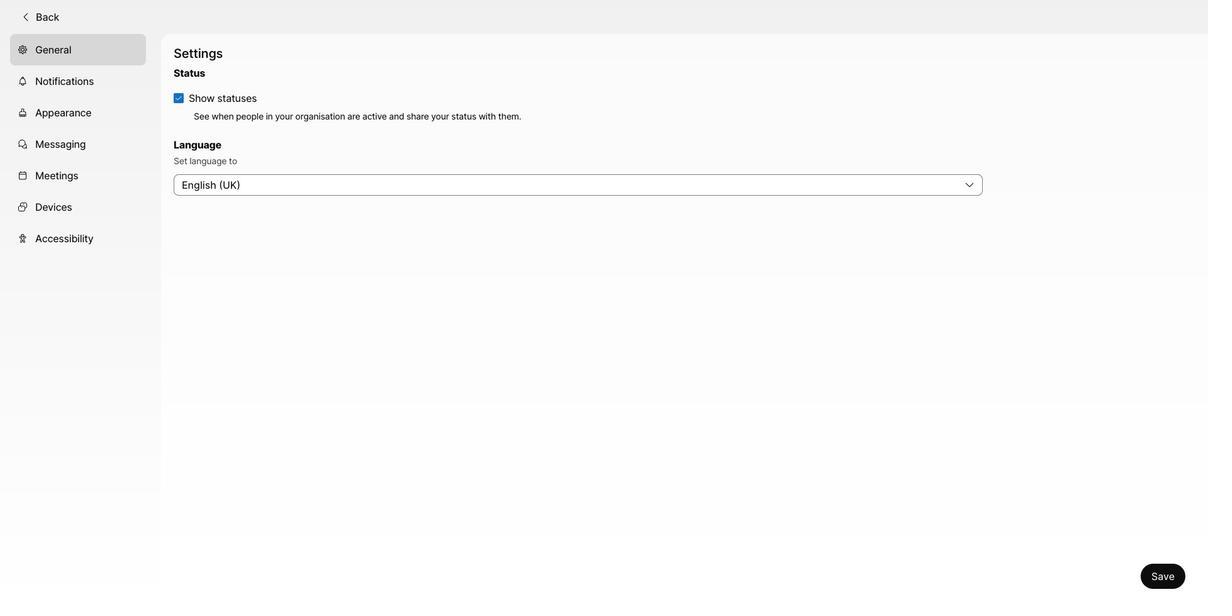 Task type: describe. For each thing, give the bounding box(es) containing it.
appearance tab
[[10, 97, 146, 128]]



Task type: locate. For each thing, give the bounding box(es) containing it.
messaging tab
[[10, 128, 146, 160]]

accessibility tab
[[10, 223, 146, 254]]

settings navigation
[[0, 34, 161, 609]]

devices tab
[[10, 191, 146, 223]]

meetings tab
[[10, 160, 146, 191]]

general tab
[[10, 34, 146, 65]]

notifications tab
[[10, 65, 146, 97]]



Task type: vqa. For each thing, say whether or not it's contained in the screenshot.
off radio
no



